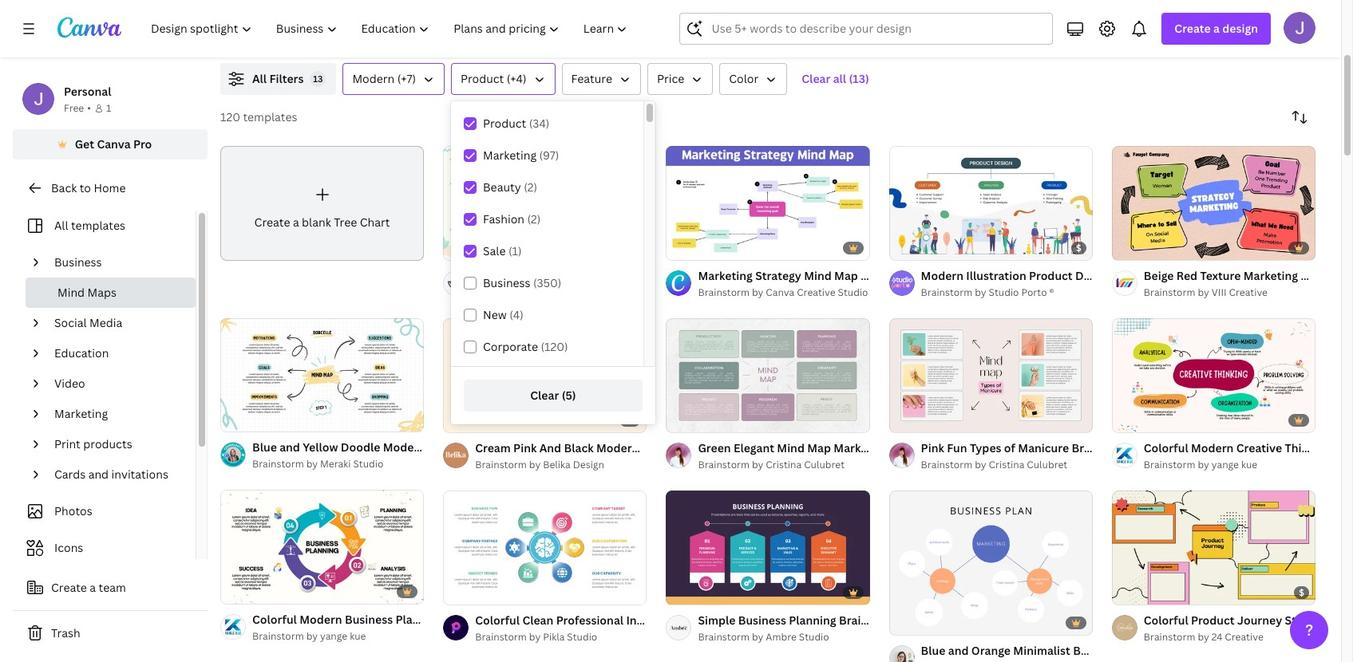 Task type: describe. For each thing, give the bounding box(es) containing it.
minimalist for business
[[1014, 644, 1071, 659]]

by inside simple business planning brainstorm brainstorm by ambre studio
[[752, 631, 764, 644]]

colorful for colorful product journey strategy min
[[1144, 613, 1189, 628]]

corporate (120)
[[483, 339, 568, 355]]

(4)
[[510, 308, 524, 323]]

fashion
[[483, 212, 525, 227]]

brainstorm by cristina culubret link for types
[[921, 458, 1093, 474]]

brainstorm by cristina culubret link for mind
[[698, 458, 870, 474]]

manicure
[[1019, 441, 1070, 456]]

brainstorm by canva creative studio link
[[698, 285, 870, 301]]

brainstorm by belika design link
[[475, 458, 647, 474]]

texture
[[1201, 268, 1242, 283]]

pink fun types of manicure brainstorming link
[[921, 440, 1150, 458]]

studio inside simple business planning brainstorm brainstorm by ambre studio
[[799, 631, 830, 644]]

1 vertical spatial orange
[[972, 644, 1011, 659]]

colorful modern business planning mind map brainstorm by yange kue
[[252, 613, 500, 644]]

pink fun types of manicure brainstorming brainstorm by cristina culubret
[[921, 441, 1150, 472]]

colorful for colorful modern business planning mind map
[[252, 613, 297, 628]]

all templates link
[[22, 211, 186, 241]]

brainstorm by canva creative studio
[[698, 286, 869, 299]]

brainstorm inside colorful modern creative thinking bus brainstorm by yange kue
[[1144, 458, 1196, 472]]

colorful modern creative thinking bus brainstorm by yange kue
[[1144, 441, 1354, 472]]

mind inside orange and green minimalist marketing mind map brainstorm by jelo art
[[693, 268, 721, 283]]

all for all filters
[[252, 71, 267, 86]]

strategy
[[1286, 613, 1332, 628]]

blue and orange minimalist business plan mind map link
[[921, 643, 1205, 661]]

brainstorming for green elegant mind map marketing brainstorming
[[892, 441, 969, 456]]

map inside orange and green minimalist marketing mind map brainstorm by jelo art
[[724, 268, 747, 283]]

elegant
[[734, 441, 775, 456]]

marketing inside green elegant mind map marketing brainstorming brainstorm by cristina culubret
[[834, 441, 889, 456]]

colorful clean professional infographic mind map brainstorm link
[[475, 612, 810, 630]]

jelo
[[543, 286, 563, 299]]

color button
[[720, 63, 788, 95]]

icons link
[[22, 534, 186, 564]]

color
[[729, 71, 759, 86]]

cards and invitations link
[[48, 460, 186, 490]]

jacob simon image
[[1284, 12, 1316, 44]]

top level navigation element
[[141, 13, 642, 45]]

1 horizontal spatial canva
[[766, 286, 795, 299]]

create a design button
[[1162, 13, 1272, 45]]

0 vertical spatial of
[[238, 413, 247, 425]]

brainstorm by pikla studio link
[[475, 630, 647, 646]]

by inside pink fun types of manicure brainstorming brainstorm by cristina culubret
[[975, 458, 987, 472]]

yange inside colorful modern business planning mind map brainstorm by yange kue
[[320, 630, 348, 644]]

video link
[[48, 369, 186, 399]]

marketing strategy mind map brainstorm whiteboard in purple pink modern professional style image
[[666, 146, 870, 261]]

journey
[[1238, 613, 1283, 628]]

home
[[94, 181, 126, 196]]

back to home link
[[13, 173, 208, 204]]

business inside simple business planning brainstorm brainstorm by ambre studio
[[739, 613, 787, 628]]

illustration
[[967, 268, 1027, 283]]

business inside colorful modern business planning mind map brainstorm by yange kue
[[345, 613, 393, 628]]

creative inside colorful modern creative thinking bus brainstorm by yange kue
[[1237, 441, 1283, 456]]

by inside modern illustration product design brainstorm brainstorm by studio porto ®
[[975, 286, 987, 299]]

modern inside modern illustration product design brainstorm brainstorm by studio porto ®
[[921, 268, 964, 283]]

print
[[54, 437, 81, 452]]

get canva pro button
[[13, 129, 208, 160]]

clear (5)
[[531, 388, 576, 403]]

1 of 2 link
[[220, 318, 424, 433]]

(13)
[[849, 71, 870, 86]]

blue and orange minimalist business plan mind map
[[921, 644, 1205, 659]]

new (4)
[[483, 308, 524, 323]]

maps
[[87, 285, 117, 300]]

trash
[[51, 626, 80, 641]]

create a design
[[1175, 21, 1259, 36]]

create a team button
[[13, 573, 208, 605]]

filters
[[270, 71, 304, 86]]

types
[[970, 441, 1002, 456]]

brainstorm by yange kue link for business
[[252, 630, 424, 646]]

modern (+7) button
[[343, 63, 445, 95]]

social media
[[54, 316, 122, 331]]

photos
[[54, 504, 92, 519]]

green inside green elegant mind map marketing brainstorming brainstorm by cristina culubret
[[698, 441, 731, 456]]

templates for all templates
[[71, 218, 125, 233]]

by inside colorful modern creative thinking bus brainstorm by yange kue
[[1198, 458, 1210, 472]]

brainstorm by belika design
[[475, 458, 605, 472]]

beige red texture marketing mind map link
[[1144, 268, 1354, 285]]

icons
[[54, 541, 83, 556]]

(350)
[[534, 276, 562, 291]]

product inside modern illustration product design brainstorm brainstorm by studio porto ®
[[1030, 268, 1073, 283]]

Search search field
[[712, 14, 1043, 44]]

chart
[[360, 215, 390, 230]]

all templates
[[54, 218, 125, 233]]

back
[[51, 181, 77, 196]]

all
[[834, 71, 847, 86]]

colorful modern business planning mind map link
[[252, 612, 500, 630]]

brainstorm inside orange and green minimalist marketing mind map brainstorm by jelo art
[[475, 286, 527, 299]]

product (+4) button
[[451, 63, 556, 95]]

pikla
[[543, 631, 565, 644]]

thinking
[[1286, 441, 1332, 456]]

print products
[[54, 437, 132, 452]]

get
[[75, 137, 94, 152]]

brainstorm inside colorful product journey strategy min brainstorm by 24 creative
[[1144, 631, 1196, 644]]

colorful modern creative thinking bus link
[[1144, 440, 1354, 458]]

art
[[565, 286, 580, 299]]

brainstorming for pink fun types of manicure brainstorming
[[1072, 441, 1150, 456]]

marketing inside beige red texture marketing mind map brainstorm by viii creative
[[1244, 268, 1299, 283]]

$ for design
[[1077, 242, 1082, 254]]

feature
[[572, 71, 613, 86]]

marketing inside marketing link
[[54, 407, 108, 422]]

create for create a team
[[51, 581, 87, 596]]

sale
[[483, 244, 506, 259]]

simple
[[698, 613, 736, 628]]

brainstorm by 24 creative link
[[1144, 630, 1316, 646]]

simple business planning brainstorm image
[[666, 491, 870, 605]]

brainstorm inside colorful modern business planning mind map brainstorm by yange kue
[[252, 630, 304, 644]]

modern illustration product design brainstorm image
[[890, 146, 1093, 261]]

business link
[[48, 248, 186, 278]]

cream pink and black modern marketing strategy mind map brainstorm image
[[443, 318, 647, 433]]

photos link
[[22, 497, 186, 527]]

colorful for colorful clean professional infographic mind map brainstorm
[[475, 613, 520, 628]]

orange and green minimalist marketing mind map image
[[443, 146, 647, 261]]

beige
[[1144, 268, 1175, 283]]

beauty (2)
[[483, 180, 538, 195]]

create a team
[[51, 581, 126, 596]]

map inside colorful modern business planning mind map brainstorm by yange kue
[[476, 613, 500, 628]]

(+7)
[[398, 71, 416, 86]]

mind inside colorful modern business planning mind map brainstorm by yange kue
[[446, 613, 474, 628]]

by inside orange and green minimalist marketing mind map brainstorm by jelo art
[[529, 286, 541, 299]]

brainstorm by studio porto ® link
[[921, 285, 1093, 301]]

and for cards
[[88, 467, 109, 482]]

and for blue
[[949, 644, 969, 659]]

to
[[80, 181, 91, 196]]

by inside colorful product journey strategy min brainstorm by 24 creative
[[1198, 631, 1210, 644]]

blue and orange minimalist business plan mind map image
[[890, 491, 1093, 636]]

cristina for mind
[[766, 458, 802, 472]]

belika
[[543, 458, 571, 472]]

create for create a blank tree chart
[[254, 215, 290, 230]]

modern (+7)
[[353, 71, 416, 86]]

brainstorm inside pink fun types of manicure brainstorming brainstorm by cristina culubret
[[921, 458, 973, 472]]

blue and yellow doodle modern mind map business brainstorm image
[[220, 318, 424, 433]]



Task type: locate. For each thing, give the bounding box(es) containing it.
colorful
[[1144, 441, 1189, 456], [252, 613, 297, 628], [475, 613, 520, 628], [1144, 613, 1189, 628]]

0 horizontal spatial of
[[238, 413, 247, 425]]

all filters
[[252, 71, 304, 86]]

studio inside modern illustration product design brainstorm brainstorm by studio porto ®
[[989, 286, 1020, 299]]

1 vertical spatial templates
[[71, 218, 125, 233]]

1 horizontal spatial yange
[[1212, 458, 1240, 472]]

colorful modern business planning mind map image
[[220, 491, 424, 605]]

green inside orange and green minimalist marketing mind map brainstorm by jelo art
[[541, 268, 574, 283]]

0 horizontal spatial green
[[541, 268, 574, 283]]

create inside dropdown button
[[1175, 21, 1212, 36]]

yange down colorful modern business planning mind map link
[[320, 630, 348, 644]]

0 vertical spatial brainstorm by yange kue link
[[1144, 458, 1316, 474]]

0 horizontal spatial cristina
[[766, 458, 802, 472]]

create a blank tree chart element
[[220, 146, 424, 261]]

planning inside colorful modern business planning mind map brainstorm by yange kue
[[396, 613, 443, 628]]

1 vertical spatial canva
[[766, 286, 795, 299]]

and inside orange and green minimalist marketing mind map brainstorm by jelo art
[[517, 268, 538, 283]]

marketing inside orange and green minimalist marketing mind map brainstorm by jelo art
[[636, 268, 691, 283]]

a inside create a design dropdown button
[[1214, 21, 1220, 36]]

0 horizontal spatial $
[[1077, 242, 1082, 254]]

mind inside beige red texture marketing mind map brainstorm by viii creative
[[1302, 268, 1329, 283]]

1 brainstorming from the left
[[892, 441, 969, 456]]

2 vertical spatial a
[[90, 581, 96, 596]]

yange
[[1212, 458, 1240, 472], [320, 630, 348, 644]]

product inside button
[[461, 71, 504, 86]]

kue down colorful modern business planning mind map link
[[350, 630, 366, 644]]

cristina for types
[[989, 458, 1025, 472]]

green up jelo
[[541, 268, 574, 283]]

1 vertical spatial (2)
[[528, 212, 541, 227]]

pro
[[133, 137, 152, 152]]

culubret inside pink fun types of manicure brainstorming brainstorm by cristina culubret
[[1027, 458, 1068, 472]]

colorful product journey strategy mindmap brainstorm image
[[1113, 491, 1316, 605]]

simple business planning brainstorm link
[[698, 612, 901, 630]]

modern inside button
[[353, 71, 395, 86]]

$ for strategy
[[1300, 587, 1305, 599]]

mind inside colorful clean professional infographic mind map brainstorm brainstorm by pikla studio
[[692, 613, 719, 628]]

120 templates
[[220, 109, 297, 125]]

free
[[64, 101, 84, 115]]

brainstorm by meraki studio link
[[252, 457, 424, 473]]

print products link
[[48, 430, 186, 460]]

$ up modern illustration product design brainstorm link
[[1077, 242, 1082, 254]]

by inside colorful clean professional infographic mind map brainstorm brainstorm by pikla studio
[[529, 631, 541, 644]]

design for product
[[1076, 268, 1113, 283]]

0 horizontal spatial design
[[573, 458, 605, 472]]

1 cristina from the left
[[766, 458, 802, 472]]

$ up strategy
[[1300, 587, 1305, 599]]

colorful inside colorful modern creative thinking bus brainstorm by yange kue
[[1144, 441, 1189, 456]]

(2) right "fashion"
[[528, 212, 541, 227]]

(2) for fashion (2)
[[528, 212, 541, 227]]

professional
[[556, 613, 624, 628]]

1 horizontal spatial brainstorm by cristina culubret link
[[921, 458, 1093, 474]]

1 vertical spatial of
[[1005, 441, 1016, 456]]

0 vertical spatial clear
[[802, 71, 831, 86]]

of right types
[[1005, 441, 1016, 456]]

all left filters
[[252, 71, 267, 86]]

get canva pro
[[75, 137, 152, 152]]

clear left all in the top of the page
[[802, 71, 831, 86]]

colorful for colorful modern creative thinking bus
[[1144, 441, 1189, 456]]

yange inside colorful modern creative thinking bus brainstorm by yange kue
[[1212, 458, 1240, 472]]

trash link
[[13, 618, 208, 650]]

1 vertical spatial all
[[54, 218, 68, 233]]

None search field
[[680, 13, 1054, 45]]

0 vertical spatial create
[[1175, 21, 1212, 36]]

culubret down manicure
[[1027, 458, 1068, 472]]

pink
[[921, 441, 945, 456]]

0 vertical spatial all
[[252, 71, 267, 86]]

map inside beige red texture marketing mind map brainstorm by viii creative
[[1332, 268, 1354, 283]]

(34)
[[529, 116, 550, 131]]

marketing (97)
[[483, 148, 559, 163]]

create down icons
[[51, 581, 87, 596]]

modern down colorful modern creative thinking business mind map image
[[1192, 441, 1234, 456]]

of inside pink fun types of manicure brainstorming brainstorm by cristina culubret
[[1005, 441, 1016, 456]]

orange right blue in the bottom of the page
[[972, 644, 1011, 659]]

clear left (5)
[[531, 388, 559, 403]]

brainstorm by cristina culubret link down elegant
[[698, 458, 870, 474]]

clear
[[802, 71, 831, 86], [531, 388, 559, 403]]

meraki
[[320, 458, 351, 472]]

1 vertical spatial create
[[254, 215, 290, 230]]

creative inside beige red texture marketing mind map brainstorm by viii creative
[[1230, 286, 1268, 299]]

invitations
[[111, 467, 168, 482]]

brainstorming inside green elegant mind map marketing brainstorming brainstorm by cristina culubret
[[892, 441, 969, 456]]

a for team
[[90, 581, 96, 596]]

product left "(+4)"
[[461, 71, 504, 86]]

1 horizontal spatial of
[[1005, 441, 1016, 456]]

0 horizontal spatial brainstorm by cristina culubret link
[[698, 458, 870, 474]]

education
[[54, 346, 109, 361]]

120
[[220, 109, 240, 125]]

Sort by button
[[1284, 101, 1316, 133]]

culubret for manicure
[[1027, 458, 1068, 472]]

clean
[[523, 613, 554, 628]]

1 horizontal spatial clear
[[802, 71, 831, 86]]

1 horizontal spatial minimalist
[[1014, 644, 1071, 659]]

0 horizontal spatial clear
[[531, 388, 559, 403]]

0 vertical spatial minimalist
[[576, 268, 633, 283]]

1 horizontal spatial all
[[252, 71, 267, 86]]

colorful inside colorful product journey strategy min brainstorm by 24 creative
[[1144, 613, 1189, 628]]

0 horizontal spatial brainstorming
[[892, 441, 969, 456]]

2 horizontal spatial a
[[1214, 21, 1220, 36]]

kue down the "colorful modern creative thinking bus" link at the bottom right
[[1242, 458, 1258, 472]]

design right belika in the bottom of the page
[[573, 458, 605, 472]]

create for create a design
[[1175, 21, 1212, 36]]

by inside beige red texture marketing mind map brainstorm by viii creative
[[1198, 286, 1210, 299]]

orange inside orange and green minimalist marketing mind map brainstorm by jelo art
[[475, 268, 515, 283]]

design left beige
[[1076, 268, 1113, 283]]

1 vertical spatial a
[[293, 215, 299, 230]]

13 filter options selected element
[[310, 71, 326, 87]]

modern left illustration
[[921, 268, 964, 283]]

1 horizontal spatial templates
[[243, 109, 297, 125]]

colorful modern creative thinking business mind map image
[[1113, 318, 1316, 433]]

0 vertical spatial (2)
[[524, 180, 538, 195]]

education link
[[48, 339, 186, 369]]

minimalist inside the "blue and orange minimalist business plan mind map" link
[[1014, 644, 1071, 659]]

templates for 120 templates
[[243, 109, 297, 125]]

0 horizontal spatial templates
[[71, 218, 125, 233]]

brainstorm by viii creative link
[[1144, 285, 1316, 301]]

1 horizontal spatial planning
[[789, 613, 837, 628]]

design for belika
[[573, 458, 605, 472]]

cards
[[54, 467, 86, 482]]

cristina inside pink fun types of manicure brainstorming brainstorm by cristina culubret
[[989, 458, 1025, 472]]

culubret for marketing
[[804, 458, 845, 472]]

and right cards
[[88, 467, 109, 482]]

mind inside green elegant mind map marketing brainstorming brainstorm by cristina culubret
[[777, 441, 805, 456]]

clear for clear all (13)
[[802, 71, 831, 86]]

all for all templates
[[54, 218, 68, 233]]

colorful inside colorful modern business planning mind map brainstorm by yange kue
[[252, 613, 297, 628]]

1 vertical spatial green
[[698, 441, 731, 456]]

culubret down green elegant mind map marketing brainstorming link
[[804, 458, 845, 472]]

brainstorming right manicure
[[1072, 441, 1150, 456]]

0 horizontal spatial kue
[[350, 630, 366, 644]]

clear all (13) button
[[794, 63, 878, 95]]

(2) right beauty on the top of the page
[[524, 180, 538, 195]]

brainstorm inside green elegant mind map marketing brainstorming brainstorm by cristina culubret
[[698, 458, 750, 472]]

cards and invitations
[[54, 467, 168, 482]]

(2) for beauty (2)
[[524, 180, 538, 195]]

kue inside colorful modern business planning mind map brainstorm by yange kue
[[350, 630, 366, 644]]

planning
[[396, 613, 443, 628], [789, 613, 837, 628]]

orange
[[475, 268, 515, 283], [972, 644, 1011, 659]]

1 vertical spatial and
[[88, 467, 109, 482]]

canva inside button
[[97, 137, 131, 152]]

mind
[[693, 268, 721, 283], [1302, 268, 1329, 283], [58, 285, 85, 300], [777, 441, 805, 456], [446, 613, 474, 628], [692, 613, 719, 628], [1151, 644, 1179, 659]]

2 vertical spatial and
[[949, 644, 969, 659]]

create a blank tree chart
[[254, 215, 390, 230]]

and down (1) at the top
[[517, 268, 538, 283]]

ambre
[[766, 631, 797, 644]]

and right blue in the bottom of the page
[[949, 644, 969, 659]]

by inside green elegant mind map marketing brainstorming brainstorm by cristina culubret
[[752, 458, 764, 472]]

cristina down types
[[989, 458, 1025, 472]]

0 vertical spatial yange
[[1212, 458, 1240, 472]]

brainstorm by yange kue link for creative
[[1144, 458, 1316, 474]]

0 vertical spatial design
[[1076, 268, 1113, 283]]

1 of 2
[[232, 413, 254, 425]]

1 culubret from the left
[[804, 458, 845, 472]]

24
[[1212, 631, 1223, 644]]

and inside the "blue and orange minimalist business plan mind map" link
[[949, 644, 969, 659]]

0 vertical spatial 1
[[106, 101, 111, 115]]

2 cristina from the left
[[989, 458, 1025, 472]]

1 brainstorm by cristina culubret link from the left
[[698, 458, 870, 474]]

planning inside simple business planning brainstorm brainstorm by ambre studio
[[789, 613, 837, 628]]

pink fun types of manicure brainstorming image
[[890, 318, 1093, 433]]

orange and green minimalist marketing mind map link
[[475, 268, 747, 285]]

brainstorm by yange kue link
[[1144, 458, 1316, 474], [252, 630, 424, 646]]

0 vertical spatial and
[[517, 268, 538, 283]]

1 vertical spatial clear
[[531, 388, 559, 403]]

personal
[[64, 84, 111, 99]]

culubret inside green elegant mind map marketing brainstorming brainstorm by cristina culubret
[[804, 458, 845, 472]]

orange down sale
[[475, 268, 515, 283]]

brainstorm by cristina culubret link down types
[[921, 458, 1093, 474]]

and
[[517, 268, 538, 283], [88, 467, 109, 482], [949, 644, 969, 659]]

1 horizontal spatial kue
[[1242, 458, 1258, 472]]

media
[[90, 316, 122, 331]]

viii
[[1212, 286, 1227, 299]]

studio inside colorful clean professional infographic mind map brainstorm brainstorm by pikla studio
[[567, 631, 598, 644]]

create inside button
[[51, 581, 87, 596]]

map inside colorful clean professional infographic mind map brainstorm brainstorm by pikla studio
[[722, 613, 746, 628]]

cristina inside green elegant mind map marketing brainstorming brainstorm by cristina culubret
[[766, 458, 802, 472]]

0 horizontal spatial yange
[[320, 630, 348, 644]]

®
[[1050, 286, 1055, 299]]

beige red texture marketing mind map brainstorm image
[[1113, 146, 1316, 261]]

blue
[[921, 644, 946, 659]]

of left 2
[[238, 413, 247, 425]]

1 for 1
[[106, 101, 111, 115]]

1 vertical spatial minimalist
[[1014, 644, 1071, 659]]

brainstorming left types
[[892, 441, 969, 456]]

(5)
[[562, 388, 576, 403]]

product left "(34)"
[[483, 116, 527, 131]]

2 brainstorming from the left
[[1072, 441, 1150, 456]]

1 vertical spatial $
[[1300, 587, 1305, 599]]

brainstorm by meraki studio
[[252, 458, 384, 472]]

business inside "link"
[[54, 255, 102, 270]]

2 horizontal spatial create
[[1175, 21, 1212, 36]]

fun
[[948, 441, 968, 456]]

1 vertical spatial design
[[573, 458, 605, 472]]

1 vertical spatial 1
[[232, 413, 236, 425]]

create left design
[[1175, 21, 1212, 36]]

0 vertical spatial kue
[[1242, 458, 1258, 472]]

0 vertical spatial $
[[1077, 242, 1082, 254]]

0 vertical spatial green
[[541, 268, 574, 283]]

2 vertical spatial create
[[51, 581, 87, 596]]

free •
[[64, 101, 91, 115]]

1 horizontal spatial brainstorm by yange kue link
[[1144, 458, 1316, 474]]

team
[[99, 581, 126, 596]]

templates down 'back to home'
[[71, 218, 125, 233]]

1 for 1 of 2
[[232, 413, 236, 425]]

0 horizontal spatial create
[[51, 581, 87, 596]]

1 horizontal spatial cristina
[[989, 458, 1025, 472]]

green left elegant
[[698, 441, 731, 456]]

(97)
[[540, 148, 559, 163]]

(2)
[[524, 180, 538, 195], [528, 212, 541, 227]]

social media link
[[48, 308, 186, 339]]

kue inside colorful modern creative thinking bus brainstorm by yange kue
[[1242, 458, 1258, 472]]

1 right •
[[106, 101, 111, 115]]

map inside green elegant mind map marketing brainstorming brainstorm by cristina culubret
[[808, 441, 832, 456]]

simple business planning brainstorm brainstorm by ambre studio
[[698, 613, 901, 644]]

1 planning from the left
[[396, 613, 443, 628]]

product inside colorful product journey strategy min brainstorm by 24 creative
[[1192, 613, 1235, 628]]

0 horizontal spatial orange
[[475, 268, 515, 283]]

colorful clean professional infographic mind map brainstorm image
[[443, 491, 647, 605]]

of
[[238, 413, 247, 425], [1005, 441, 1016, 456]]

a for design
[[1214, 21, 1220, 36]]

13
[[313, 73, 323, 85]]

0 horizontal spatial culubret
[[804, 458, 845, 472]]

product up ®
[[1030, 268, 1073, 283]]

blank
[[302, 215, 331, 230]]

minimalist for marketing
[[576, 268, 633, 283]]

(+4)
[[507, 71, 527, 86]]

colorful clean professional infographic mind map brainstorm brainstorm by pikla studio
[[475, 613, 810, 644]]

design inside modern illustration product design brainstorm brainstorm by studio porto ®
[[1076, 268, 1113, 283]]

a left blank
[[293, 215, 299, 230]]

1 left 2
[[232, 413, 236, 425]]

•
[[87, 101, 91, 115]]

creative inside colorful product journey strategy min brainstorm by 24 creative
[[1226, 631, 1264, 644]]

new
[[483, 308, 507, 323]]

2 culubret from the left
[[1027, 458, 1068, 472]]

2 horizontal spatial and
[[949, 644, 969, 659]]

clear inside button
[[531, 388, 559, 403]]

clear for clear (5)
[[531, 388, 559, 403]]

clear inside button
[[802, 71, 831, 86]]

0 horizontal spatial planning
[[396, 613, 443, 628]]

modern left '(+7)' on the top left of the page
[[353, 71, 395, 86]]

beauty
[[483, 180, 521, 195]]

minimalist inside orange and green minimalist marketing mind map brainstorm by jelo art
[[576, 268, 633, 283]]

2 planning from the left
[[789, 613, 837, 628]]

0 horizontal spatial all
[[54, 218, 68, 233]]

brainstorm by ambre studio link
[[698, 630, 870, 646]]

2 brainstorm by cristina culubret link from the left
[[921, 458, 1093, 474]]

a for blank
[[293, 215, 299, 230]]

0 vertical spatial templates
[[243, 109, 297, 125]]

green elegant mind map marketing brainstorming image
[[666, 318, 870, 433]]

all down back
[[54, 218, 68, 233]]

1 vertical spatial yange
[[320, 630, 348, 644]]

brainstorm by jelo art link
[[475, 285, 647, 301]]

1 horizontal spatial and
[[517, 268, 538, 283]]

1 vertical spatial kue
[[350, 630, 366, 644]]

product
[[461, 71, 504, 86], [483, 116, 527, 131], [1030, 268, 1073, 283], [1192, 613, 1235, 628]]

0 vertical spatial orange
[[475, 268, 515, 283]]

brainstorming inside pink fun types of manicure brainstorming brainstorm by cristina culubret
[[1072, 441, 1150, 456]]

a inside create a team button
[[90, 581, 96, 596]]

0 vertical spatial canva
[[97, 137, 131, 152]]

1 horizontal spatial brainstorming
[[1072, 441, 1150, 456]]

tree
[[334, 215, 357, 230]]

by
[[529, 286, 541, 299], [752, 286, 764, 299], [975, 286, 987, 299], [1198, 286, 1210, 299], [306, 458, 318, 472], [529, 458, 541, 472], [752, 458, 764, 472], [975, 458, 987, 472], [1198, 458, 1210, 472], [306, 630, 318, 644], [529, 631, 541, 644], [752, 631, 764, 644], [1198, 631, 1210, 644]]

create left blank
[[254, 215, 290, 230]]

0 horizontal spatial minimalist
[[576, 268, 633, 283]]

a left 'team'
[[90, 581, 96, 596]]

product (+4)
[[461, 71, 527, 86]]

1 vertical spatial brainstorm by yange kue link
[[252, 630, 424, 646]]

1 horizontal spatial $
[[1300, 587, 1305, 599]]

a inside the create a blank tree chart element
[[293, 215, 299, 230]]

product up 24 at bottom right
[[1192, 613, 1235, 628]]

1 horizontal spatial orange
[[972, 644, 1011, 659]]

and for orange
[[517, 268, 538, 283]]

0 horizontal spatial brainstorm by yange kue link
[[252, 630, 424, 646]]

0 horizontal spatial a
[[90, 581, 96, 596]]

cristina down elegant
[[766, 458, 802, 472]]

social
[[54, 316, 87, 331]]

modern inside colorful modern business planning mind map brainstorm by yange kue
[[300, 613, 342, 628]]

fashion (2)
[[483, 212, 541, 227]]

1 horizontal spatial culubret
[[1027, 458, 1068, 472]]

red
[[1177, 268, 1198, 283]]

1 horizontal spatial 1
[[232, 413, 236, 425]]

modern down colorful modern business planning mind map image
[[300, 613, 342, 628]]

templates down all filters
[[243, 109, 297, 125]]

a left design
[[1214, 21, 1220, 36]]

a
[[1214, 21, 1220, 36], [293, 215, 299, 230], [90, 581, 96, 596]]

1 horizontal spatial green
[[698, 441, 731, 456]]

brainstorm inside beige red texture marketing mind map brainstorm by viii creative
[[1144, 286, 1196, 299]]

by inside colorful modern business planning mind map brainstorm by yange kue
[[306, 630, 318, 644]]

1 horizontal spatial design
[[1076, 268, 1113, 283]]

0 horizontal spatial 1
[[106, 101, 111, 115]]

1 horizontal spatial a
[[293, 215, 299, 230]]

tree chart templates image
[[976, 0, 1316, 44]]

green elegant mind map marketing brainstorming link
[[698, 440, 969, 458]]

colorful inside colorful clean professional infographic mind map brainstorm brainstorm by pikla studio
[[475, 613, 520, 628]]

0 horizontal spatial canva
[[97, 137, 131, 152]]

modern inside colorful modern creative thinking bus brainstorm by yange kue
[[1192, 441, 1234, 456]]

back to home
[[51, 181, 126, 196]]

0 horizontal spatial and
[[88, 467, 109, 482]]

business
[[54, 255, 102, 270], [483, 276, 531, 291], [345, 613, 393, 628], [739, 613, 787, 628], [1074, 644, 1122, 659]]

mind maps
[[58, 285, 117, 300]]

and inside cards and invitations link
[[88, 467, 109, 482]]

yange down the "colorful modern creative thinking bus" link at the bottom right
[[1212, 458, 1240, 472]]

0 vertical spatial a
[[1214, 21, 1220, 36]]

all inside 'all templates' link
[[54, 218, 68, 233]]

1 horizontal spatial create
[[254, 215, 290, 230]]



Task type: vqa. For each thing, say whether or not it's contained in the screenshot.
"Colorful" in Colorful Modern Creative Thinking Bus Brainstorm by yange kue
yes



